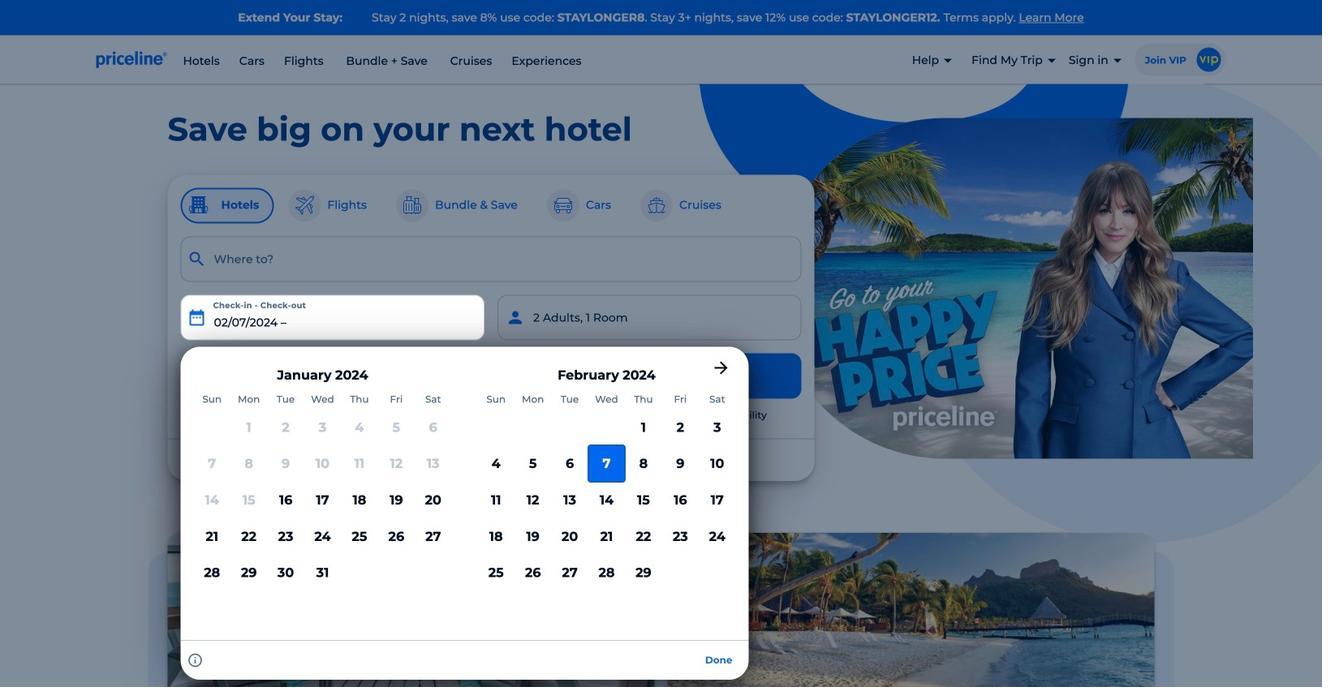 Task type: describe. For each thing, give the bounding box(es) containing it.
types of travel tab list
[[181, 188, 802, 224]]

Where to? field
[[181, 237, 802, 282]]

priceline.com home image
[[96, 51, 167, 69]]

Check-in - Check-out field
[[181, 295, 485, 341]]



Task type: vqa. For each thing, say whether or not it's contained in the screenshot.
The Priceline.Com Home image
yes



Task type: locate. For each thing, give the bounding box(es) containing it.
vip badge icon image
[[1197, 48, 1221, 72]]

None field
[[181, 237, 802, 282]]

show march 2024 image
[[711, 358, 731, 378]]

traveler selection text field
[[498, 295, 802, 341]]



